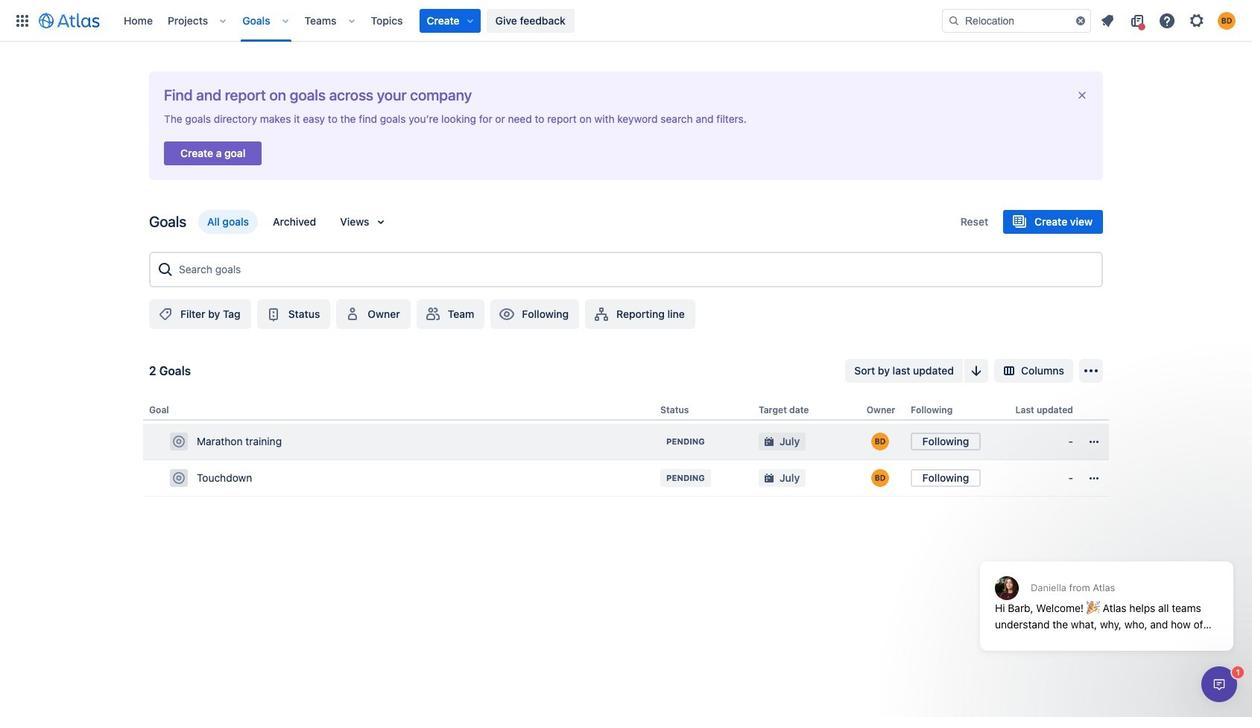 Task type: describe. For each thing, give the bounding box(es) containing it.
top element
[[9, 0, 942, 41]]

notifications image
[[1099, 12, 1117, 29]]

1 more icon image from the top
[[1085, 433, 1103, 451]]

help image
[[1158, 12, 1176, 29]]

clear search session image
[[1075, 15, 1087, 26]]

account image
[[1218, 12, 1236, 29]]

status image
[[264, 306, 282, 323]]

following image
[[498, 306, 516, 323]]

search goals image
[[157, 261, 174, 279]]



Task type: locate. For each thing, give the bounding box(es) containing it.
switch to... image
[[13, 12, 31, 29]]

dialog
[[973, 526, 1241, 663], [1202, 667, 1237, 703]]

search image
[[948, 15, 960, 26]]

more options image
[[1082, 362, 1100, 380]]

1 vertical spatial dialog
[[1202, 667, 1237, 703]]

settings image
[[1188, 12, 1206, 29]]

0 vertical spatial more icon image
[[1085, 433, 1103, 451]]

reverse sort order image
[[968, 362, 985, 380]]

Search field
[[942, 9, 1091, 32]]

banner
[[0, 0, 1252, 42]]

close banner image
[[1076, 89, 1088, 101]]

label image
[[157, 306, 174, 323]]

2 more icon image from the top
[[1085, 470, 1103, 488]]

more icon image
[[1085, 433, 1103, 451], [1085, 470, 1103, 488]]

None search field
[[942, 9, 1091, 32]]

1 vertical spatial more icon image
[[1085, 470, 1103, 488]]

0 vertical spatial dialog
[[973, 526, 1241, 663]]

Search goals field
[[174, 256, 1096, 283]]



Task type: vqa. For each thing, say whether or not it's contained in the screenshot.
more icon
yes



